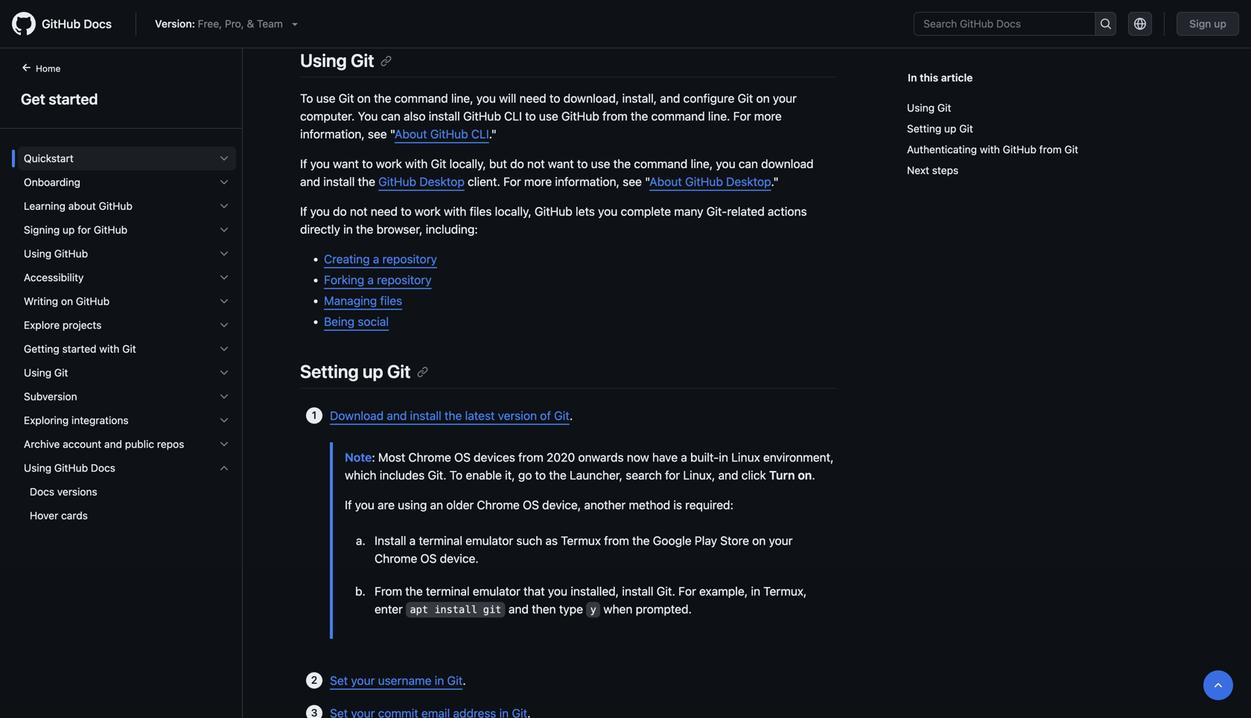 Task type: locate. For each thing, give the bounding box(es) containing it.
1 horizontal spatial about
[[650, 175, 682, 189]]

1 sc 9kayk9 0 image from the top
[[218, 153, 230, 165]]

chrome
[[408, 451, 451, 465], [477, 498, 520, 512], [375, 552, 417, 566]]

for right line.
[[733, 109, 751, 123]]

sign
[[1190, 18, 1211, 30]]

0 horizontal spatial files
[[380, 294, 402, 308]]

line, up about github cli ."
[[451, 91, 473, 106]]

computer.
[[300, 109, 355, 123]]

git. up prompted.
[[657, 585, 675, 599]]

to inside if you do not need to work with files locally, github lets you complete many git-related actions directly in the browser, including:
[[401, 205, 412, 219]]

1 horizontal spatial line,
[[691, 157, 713, 171]]

git. up an
[[428, 468, 447, 483]]

home link
[[15, 62, 84, 77]]

sc 9kayk9 0 image inside learning about github dropdown button
[[218, 200, 230, 212]]

setting up git
[[907, 123, 973, 135], [300, 361, 411, 382]]

if inside if you want to work with git locally, but do not want to use the command line, you can download and install the
[[300, 157, 307, 171]]

method
[[629, 498, 670, 512]]

authenticating with github from git link
[[907, 139, 1188, 160]]

from
[[603, 109, 628, 123], [1039, 143, 1062, 156], [518, 451, 544, 465], [604, 534, 629, 548]]

for inside from the terminal emulator that you installed, install git. for example, in termux, enter
[[679, 585, 696, 599]]

triangle down image
[[289, 18, 301, 30]]

using git down getting on the left top of the page
[[24, 367, 68, 379]]

for up prompted.
[[679, 585, 696, 599]]

on inside writing on github dropdown button
[[61, 295, 73, 308]]

setting up git link
[[907, 118, 1188, 139], [300, 361, 429, 382]]

cli inside "to use git on the command line, you will need to download, install, and configure git on your computer. you can also install github cli to use github from the command line. for more information, see ""
[[504, 109, 522, 123]]

terminal for the
[[426, 585, 470, 599]]

sc 9kayk9 0 image inside explore projects dropdown button
[[218, 320, 230, 331]]

setting up git link up download
[[300, 361, 429, 382]]

2020
[[547, 451, 575, 465]]

5 sc 9kayk9 0 image from the top
[[218, 367, 230, 379]]

download and install the latest version of git .
[[330, 409, 573, 423]]

sc 9kayk9 0 image inside accessibility dropdown button
[[218, 272, 230, 284]]

article
[[941, 72, 973, 84]]

2 vertical spatial using git
[[24, 367, 68, 379]]

can inside if you want to work with git locally, but do not want to use the command line, you can download and install the
[[739, 157, 758, 171]]

but
[[489, 157, 507, 171]]

work up github desktop link
[[376, 157, 402, 171]]

1 horizontal spatial setting up git
[[907, 123, 973, 135]]

desktop
[[420, 175, 465, 189], [726, 175, 771, 189]]

from the terminal emulator that you installed, install git. for example, in termux, enter
[[375, 585, 807, 617]]

1 horizontal spatial desktop
[[726, 175, 771, 189]]

git up github desktop link
[[431, 157, 446, 171]]

sc 9kayk9 0 image inside "onboarding" dropdown button
[[218, 177, 230, 188]]

0 horizontal spatial line,
[[451, 91, 473, 106]]

4 sc 9kayk9 0 image from the top
[[218, 320, 230, 331]]

up right "sign"
[[1214, 18, 1227, 30]]

version: free, pro, & team
[[155, 18, 283, 30]]

1 vertical spatial setting up git link
[[300, 361, 429, 382]]

0 horizontal spatial ."
[[489, 127, 497, 141]]

2 vertical spatial os
[[420, 552, 437, 566]]

1 sc 9kayk9 0 image from the top
[[218, 224, 230, 236]]

0 horizontal spatial want
[[333, 157, 359, 171]]

can right you
[[381, 109, 401, 123]]

0 vertical spatial can
[[381, 109, 401, 123]]

2 sc 9kayk9 0 image from the top
[[218, 248, 230, 260]]

your right the store
[[769, 534, 793, 548]]

1 horizontal spatial see
[[623, 175, 642, 189]]

" inside "to use git on the command line, you will need to download, install, and configure git on your computer. you can also install github cli to use github from the command line. for more information, see ""
[[390, 127, 395, 141]]

the inside install a terminal emulator such as termux from the google play store on your chrome os device.
[[632, 534, 650, 548]]

more up if you do not need to work with files locally, github lets you complete many git-related actions directly in the browser, including: in the top of the page
[[524, 175, 552, 189]]

1 vertical spatial docs
[[91, 462, 115, 474]]

forking
[[324, 273, 364, 287]]

1 vertical spatial os
[[523, 498, 539, 512]]

1 desktop from the left
[[420, 175, 465, 189]]

signing up for github
[[24, 224, 127, 236]]

docs inside dropdown button
[[91, 462, 115, 474]]

0 horizontal spatial need
[[371, 205, 398, 219]]

0 horizontal spatial do
[[333, 205, 347, 219]]

sc 9kayk9 0 image
[[218, 153, 230, 165], [218, 177, 230, 188], [218, 200, 230, 212], [218, 296, 230, 308], [218, 367, 230, 379], [218, 439, 230, 451], [218, 463, 230, 474]]

to left enable
[[450, 468, 463, 483]]

social
[[358, 315, 389, 329]]

information, inside "to use git on the command line, you will need to download, install, and configure git on your computer. you can also install github cli to use github from the command line. for more information, see ""
[[300, 127, 365, 141]]

creating
[[324, 252, 370, 266]]

install up when
[[622, 585, 654, 599]]

can
[[381, 109, 401, 123], [739, 157, 758, 171]]

not inside if you do not need to work with files locally, github lets you complete many git-related actions directly in the browser, including:
[[350, 205, 368, 219]]

0 horizontal spatial for
[[503, 175, 521, 189]]

0 vertical spatial .
[[570, 409, 573, 423]]

command inside if you want to work with git locally, but do not want to use the command line, you can download and install the
[[634, 157, 688, 171]]

with up including:
[[444, 205, 467, 219]]

sc 9kayk9 0 image inside using github dropdown button
[[218, 248, 230, 260]]

1 vertical spatial emulator
[[473, 585, 520, 599]]

6 sc 9kayk9 0 image from the top
[[218, 439, 230, 451]]

1 vertical spatial line,
[[691, 157, 713, 171]]

2 vertical spatial chrome
[[375, 552, 417, 566]]

chrome up includes
[[408, 451, 451, 465]]

setting up git up download
[[300, 361, 411, 382]]

need
[[520, 91, 546, 106], [371, 205, 398, 219]]

3 sc 9kayk9 0 image from the top
[[218, 272, 230, 284]]

2 vertical spatial use
[[591, 157, 610, 171]]

your inside "to use git on the command line, you will need to download, install, and configure git on your computer. you can also install github cli to use github from the command line. for more information, see ""
[[773, 91, 797, 106]]

and
[[660, 91, 680, 106], [300, 175, 320, 189], [387, 409, 407, 423], [104, 438, 122, 451], [718, 468, 739, 483], [509, 602, 529, 617]]

terminal inside install a terminal emulator such as termux from the google play store on your chrome os device.
[[419, 534, 463, 548]]

your right set
[[351, 674, 375, 688]]

1 horizontal spatial ."
[[771, 175, 779, 189]]

0 vertical spatial command
[[394, 91, 448, 106]]

your inside install a terminal emulator such as termux from the google play store on your chrome os device.
[[769, 534, 793, 548]]

1 vertical spatial using git link
[[907, 98, 1188, 118]]

example,
[[699, 585, 748, 599]]

on up you
[[357, 91, 371, 106]]

2 using github docs element from the top
[[12, 480, 242, 528]]

on down environment,
[[798, 468, 812, 483]]

using github docs element containing docs versions
[[12, 480, 242, 528]]

: most chrome os devices from 2020 onwards now have a built-in linux environment, which includes git. to enable it, go to the launcher, search for linux, and click
[[345, 451, 834, 483]]

with inside dropdown button
[[99, 343, 119, 355]]

1 horizontal spatial .
[[570, 409, 573, 423]]

writing on github button
[[18, 290, 236, 314]]

a inside install a terminal emulator such as termux from the google play store on your chrome os device.
[[409, 534, 416, 548]]

terminal up apt
[[426, 585, 470, 599]]

get started
[[21, 90, 98, 108]]

tooltip
[[1204, 671, 1233, 701]]

in left the termux,
[[751, 585, 760, 599]]

6 sc 9kayk9 0 image from the top
[[218, 391, 230, 403]]

in right directly
[[343, 222, 353, 237]]

sc 9kayk9 0 image inside writing on github dropdown button
[[218, 296, 230, 308]]

1 vertical spatial information,
[[555, 175, 620, 189]]

1 vertical spatial "
[[645, 175, 650, 189]]

as
[[546, 534, 558, 548]]

download
[[330, 409, 384, 423]]

sc 9kayk9 0 image inside quickstart dropdown button
[[218, 153, 230, 165]]

started down projects
[[62, 343, 97, 355]]

0 vertical spatial chrome
[[408, 451, 451, 465]]

1 using github docs element from the top
[[12, 457, 242, 528]]

. down environment,
[[812, 468, 815, 483]]

docs up hover
[[30, 486, 54, 498]]

and left public
[[104, 438, 122, 451]]

terminal up device.
[[419, 534, 463, 548]]

if you want to work with git locally, but do not want to use the command line, you can download and install the
[[300, 157, 814, 189]]

you
[[476, 91, 496, 106], [310, 157, 330, 171], [716, 157, 736, 171], [310, 205, 330, 219], [598, 205, 618, 219], [355, 498, 375, 512], [548, 585, 568, 599]]

want up "github desktop client.  for more information, see " about github desktop .""
[[548, 157, 574, 171]]

to right go
[[535, 468, 546, 483]]

see up complete
[[623, 175, 642, 189]]

0 horizontal spatial desktop
[[420, 175, 465, 189]]

0 horizontal spatial "
[[390, 127, 395, 141]]

1 vertical spatial git.
[[657, 585, 675, 599]]

using git down this
[[907, 102, 951, 114]]

0 vertical spatial information,
[[300, 127, 365, 141]]

in inside : most chrome os devices from 2020 onwards now have a built-in linux environment, which includes git. to enable it, go to the launcher, search for linux, and click
[[719, 451, 728, 465]]

emulator up device.
[[466, 534, 513, 548]]

docs versions
[[30, 486, 97, 498]]

the inside if you do not need to work with files locally, github lets you complete many git-related actions directly in the browser, including:
[[356, 222, 373, 237]]

sc 9kayk9 0 image
[[218, 224, 230, 236], [218, 248, 230, 260], [218, 272, 230, 284], [218, 320, 230, 331], [218, 343, 230, 355], [218, 391, 230, 403], [218, 415, 230, 427]]

0 horizontal spatial see
[[368, 127, 387, 141]]

using
[[300, 50, 347, 71], [907, 102, 935, 114], [24, 248, 51, 260], [24, 367, 51, 379], [24, 462, 51, 474]]

linux,
[[683, 468, 715, 483]]

2 horizontal spatial using git
[[907, 102, 951, 114]]

enable
[[466, 468, 502, 483]]

work inside if you want to work with git locally, but do not want to use the command line, you can download and install the
[[376, 157, 402, 171]]

install up about github cli ."
[[429, 109, 460, 123]]

up inside dropdown button
[[63, 224, 75, 236]]

git right the configure
[[738, 91, 753, 106]]

sc 9kayk9 0 image for learning about github
[[218, 200, 230, 212]]

files down client.
[[470, 205, 492, 219]]

0 vertical spatial os
[[454, 451, 471, 465]]

0 horizontal spatial locally,
[[450, 157, 486, 171]]

using git link down in this article element
[[907, 98, 1188, 118]]

7 sc 9kayk9 0 image from the top
[[218, 415, 230, 427]]

emulator up git
[[473, 585, 520, 599]]

0 horizontal spatial can
[[381, 109, 401, 123]]

using git link up computer.
[[300, 50, 392, 71]]

1 horizontal spatial more
[[754, 109, 782, 123]]

now
[[627, 451, 649, 465]]

1 vertical spatial setting up git
[[300, 361, 411, 382]]

device,
[[542, 498, 581, 512]]

0 vertical spatial do
[[510, 157, 524, 171]]

information, up "lets"
[[555, 175, 620, 189]]

devices
[[474, 451, 515, 465]]

in
[[343, 222, 353, 237], [719, 451, 728, 465], [751, 585, 760, 599], [435, 674, 444, 688]]

learning about github
[[24, 200, 132, 212]]

archive account and public repos
[[24, 438, 184, 451]]

get
[[21, 90, 45, 108]]

started
[[49, 90, 98, 108], [62, 343, 97, 355]]

google
[[653, 534, 692, 548]]

termux
[[561, 534, 601, 548]]

1 horizontal spatial to
[[450, 468, 463, 483]]

want down computer.
[[333, 157, 359, 171]]

the inside from the terminal emulator that you installed, install git. for example, in termux, enter
[[405, 585, 423, 599]]

want
[[333, 157, 359, 171], [548, 157, 574, 171]]

can left download
[[739, 157, 758, 171]]

install inside from the terminal emulator that you installed, install git. for example, in termux, enter
[[622, 585, 654, 599]]

more inside "to use git on the command line, you will need to download, install, and configure git on your computer. you can also install github cli to use github from the command line. for more information, see ""
[[754, 109, 782, 123]]

git. inside : most chrome os devices from 2020 onwards now have a built-in linux environment, which includes git. to enable it, go to the launcher, search for linux, and click
[[428, 468, 447, 483]]

for down about
[[78, 224, 91, 236]]

if down which
[[345, 498, 352, 512]]

and right download
[[387, 409, 407, 423]]

using for using github docs dropdown button
[[24, 462, 51, 474]]

sc 9kayk9 0 image inside archive account and public repos dropdown button
[[218, 439, 230, 451]]

3 sc 9kayk9 0 image from the top
[[218, 200, 230, 212]]

0 horizontal spatial work
[[376, 157, 402, 171]]

1 horizontal spatial can
[[739, 157, 758, 171]]

using github docs
[[24, 462, 115, 474]]

desktop up related
[[726, 175, 771, 189]]

for down "but"
[[503, 175, 521, 189]]

install inside apt install git and then type y when prompted.
[[434, 605, 477, 616]]

1 horizontal spatial "
[[645, 175, 650, 189]]

use up if you want to work with git locally, but do not want to use the command line, you can download and install the
[[539, 109, 558, 123]]

line, inside "to use git on the command line, you will need to download, install, and configure git on your computer. you can also install github cli to use github from the command line. for more information, see ""
[[451, 91, 473, 106]]

2 horizontal spatial for
[[733, 109, 751, 123]]

0 horizontal spatial os
[[420, 552, 437, 566]]

setting
[[907, 123, 942, 135], [300, 361, 359, 382]]

&
[[247, 18, 254, 30]]

an
[[430, 498, 443, 512]]

do inside if you want to work with git locally, but do not want to use the command line, you can download and install the
[[510, 157, 524, 171]]

:
[[372, 451, 375, 465]]

git. inside from the terminal emulator that you installed, install git. for example, in termux, enter
[[657, 585, 675, 599]]

1 vertical spatial your
[[769, 534, 793, 548]]

0 vertical spatial for
[[78, 224, 91, 236]]

0 vertical spatial not
[[527, 157, 545, 171]]

to inside : most chrome os devices from 2020 onwards now have a built-in linux environment, which includes git. to enable it, go to the launcher, search for linux, and click
[[450, 468, 463, 483]]

2 want from the left
[[548, 157, 574, 171]]

4 sc 9kayk9 0 image from the top
[[218, 296, 230, 308]]

up down learning about github
[[63, 224, 75, 236]]

0 vertical spatial started
[[49, 90, 98, 108]]

to up computer.
[[300, 91, 313, 106]]

managing
[[324, 294, 377, 308]]

and right the install,
[[660, 91, 680, 106]]

chrome inside install a terminal emulator such as termux from the google play store on your chrome os device.
[[375, 552, 417, 566]]

0 vertical spatial cli
[[504, 109, 522, 123]]

0 vertical spatial git.
[[428, 468, 447, 483]]

1 vertical spatial not
[[350, 205, 368, 219]]

install left git
[[434, 605, 477, 616]]

emulator inside from the terminal emulator that you installed, install git. for example, in termux, enter
[[473, 585, 520, 599]]

sc 9kayk9 0 image for archive account and public repos
[[218, 439, 230, 451]]

1 vertical spatial terminal
[[426, 585, 470, 599]]

2 sc 9kayk9 0 image from the top
[[218, 177, 230, 188]]

authenticating
[[907, 143, 977, 156]]

0 horizontal spatial to
[[300, 91, 313, 106]]

. right of
[[570, 409, 573, 423]]

sc 9kayk9 0 image inside signing up for github dropdown button
[[218, 224, 230, 236]]

is
[[674, 498, 682, 512]]

1 horizontal spatial work
[[415, 205, 441, 219]]

Search GitHub Docs search field
[[915, 13, 1095, 35]]

sc 9kayk9 0 image inside exploring integrations dropdown button
[[218, 415, 230, 427]]

git right of
[[554, 409, 570, 423]]

it,
[[505, 468, 515, 483]]

0 horizontal spatial .
[[463, 674, 466, 688]]

for inside dropdown button
[[78, 224, 91, 236]]

github down download,
[[562, 109, 599, 123]]

2 horizontal spatial .
[[812, 468, 815, 483]]

with
[[980, 143, 1000, 156], [405, 157, 428, 171], [444, 205, 467, 219], [99, 343, 119, 355]]

the inside : most chrome os devices from 2020 onwards now have a built-in linux environment, which includes git. to enable it, go to the launcher, search for linux, and click
[[549, 468, 567, 483]]

0 vertical spatial see
[[368, 127, 387, 141]]

download,
[[564, 91, 619, 106]]

0 horizontal spatial setting
[[300, 361, 359, 382]]

archive account and public repos button
[[18, 433, 236, 457]]

0 vertical spatial line,
[[451, 91, 473, 106]]

" up github desktop link
[[390, 127, 395, 141]]

on up explore projects
[[61, 295, 73, 308]]

0 horizontal spatial information,
[[300, 127, 365, 141]]

with inside if you do not need to work with files locally, github lets you complete many git-related actions directly in the browser, including:
[[444, 205, 467, 219]]

1 vertical spatial to
[[450, 468, 463, 483]]

2 horizontal spatial use
[[591, 157, 610, 171]]

and inside : most chrome os devices from 2020 onwards now have a built-in linux environment, which includes git. to enable it, go to the launcher, search for linux, and click
[[718, 468, 739, 483]]

git right username
[[447, 674, 463, 688]]

1 vertical spatial work
[[415, 205, 441, 219]]

another
[[584, 498, 626, 512]]

if inside if you do not need to work with files locally, github lets you complete many git-related actions directly in the browser, including:
[[300, 205, 307, 219]]

sc 9kayk9 0 image for started
[[218, 343, 230, 355]]

about up complete
[[650, 175, 682, 189]]

on right the store
[[752, 534, 766, 548]]

sc 9kayk9 0 image inside getting started with git dropdown button
[[218, 343, 230, 355]]

1 horizontal spatial files
[[470, 205, 492, 219]]

need inside "to use git on the command line, you will need to download, install, and configure git on your computer. you can also install github cli to use github from the command line. for more information, see ""
[[520, 91, 546, 106]]

use up "github desktop client.  for more information, see " about github desktop .""
[[591, 157, 610, 171]]

0 vertical spatial setting
[[907, 123, 942, 135]]

0 vertical spatial use
[[316, 91, 336, 106]]

a
[[373, 252, 379, 266], [368, 273, 374, 287], [681, 451, 687, 465], [409, 534, 416, 548]]

0 horizontal spatial use
[[316, 91, 336, 106]]

version
[[498, 409, 537, 423]]

for down have
[[665, 468, 680, 483]]

1 vertical spatial if
[[300, 205, 307, 219]]

repository down creating a repository link
[[377, 273, 432, 287]]

need up browser, on the top left of page
[[371, 205, 398, 219]]

1 horizontal spatial not
[[527, 157, 545, 171]]

device.
[[440, 552, 479, 566]]

desktop left client.
[[420, 175, 465, 189]]

from inside : most chrome os devices from 2020 onwards now have a built-in linux environment, which includes git. to enable it, go to the launcher, search for linux, and click
[[518, 451, 544, 465]]

information, down computer.
[[300, 127, 365, 141]]

install inside "to use git on the command line, you will need to download, install, and configure git on your computer. you can also install github cli to use github from the command line. for more information, see ""
[[429, 109, 460, 123]]

chrome inside : most chrome os devices from 2020 onwards now have a built-in linux environment, which includes git. to enable it, go to the launcher, search for linux, and click
[[408, 451, 451, 465]]

with inside if you want to work with git locally, but do not want to use the command line, you can download and install the
[[405, 157, 428, 171]]

sc 9kayk9 0 image inside using github docs dropdown button
[[218, 463, 230, 474]]

1 vertical spatial need
[[371, 205, 398, 219]]

and inside if you want to work with git locally, but do not want to use the command line, you can download and install the
[[300, 175, 320, 189]]

locally, down client.
[[495, 205, 532, 219]]

using github docs button
[[18, 457, 236, 480]]

0 vertical spatial work
[[376, 157, 402, 171]]

0 vertical spatial "
[[390, 127, 395, 141]]

a right install on the left bottom
[[409, 534, 416, 548]]

locally, up client.
[[450, 157, 486, 171]]

1 horizontal spatial information,
[[555, 175, 620, 189]]

creating a repository forking a repository managing files being social
[[324, 252, 437, 329]]

do right "but"
[[510, 157, 524, 171]]

sc 9kayk9 0 image for up
[[218, 224, 230, 236]]

using git inside dropdown button
[[24, 367, 68, 379]]

0 horizontal spatial git.
[[428, 468, 447, 483]]

github down signing up for github on the left
[[54, 248, 88, 260]]

select language: current language is english image
[[1135, 18, 1146, 30]]

git up the subversion
[[54, 367, 68, 379]]

includes
[[380, 468, 425, 483]]

about
[[395, 127, 427, 141], [650, 175, 682, 189]]

0 horizontal spatial setting up git
[[300, 361, 411, 382]]

repos
[[157, 438, 184, 451]]

accessibility button
[[18, 266, 236, 290]]

5 sc 9kayk9 0 image from the top
[[218, 343, 230, 355]]

getting started with git
[[24, 343, 136, 355]]

. right username
[[463, 674, 466, 688]]

1 vertical spatial can
[[739, 157, 758, 171]]

chrome down it,
[[477, 498, 520, 512]]

repository down browser, on the top left of page
[[382, 252, 437, 266]]

started down home 'link'
[[49, 90, 98, 108]]

None search field
[[914, 12, 1117, 36]]

1 horizontal spatial locally,
[[495, 205, 532, 219]]

sc 9kayk9 0 image for writing on github
[[218, 296, 230, 308]]

search image
[[1100, 18, 1112, 30]]

7 sc 9kayk9 0 image from the top
[[218, 463, 230, 474]]

0 vertical spatial terminal
[[419, 534, 463, 548]]

command
[[394, 91, 448, 106], [651, 109, 705, 123], [634, 157, 688, 171]]

cli down "will" on the left of the page
[[504, 109, 522, 123]]

0 vertical spatial using git link
[[300, 50, 392, 71]]

terminal inside from the terminal emulator that you installed, install git. for example, in termux, enter
[[426, 585, 470, 599]]

2 horizontal spatial os
[[523, 498, 539, 512]]

files inside if you do not need to work with files locally, github lets you complete many git-related actions directly in the browser, including:
[[470, 205, 492, 219]]

if you do not need to work with files locally, github lets you complete many git-related actions directly in the browser, including:
[[300, 205, 807, 237]]

0 vertical spatial repository
[[382, 252, 437, 266]]

1 horizontal spatial for
[[665, 468, 680, 483]]

0 horizontal spatial for
[[78, 224, 91, 236]]

using github docs element
[[12, 457, 242, 528], [12, 480, 242, 528]]

use up computer.
[[316, 91, 336, 106]]

to up browser, on the top left of page
[[401, 205, 412, 219]]

a right have
[[681, 451, 687, 465]]

information,
[[300, 127, 365, 141], [555, 175, 620, 189]]

0 vertical spatial more
[[754, 109, 782, 123]]

started inside dropdown button
[[62, 343, 97, 355]]

forking a repository link
[[324, 273, 432, 287]]

quickstart element
[[12, 147, 242, 171]]

signing up for github button
[[18, 218, 236, 242]]

sc 9kayk9 0 image inside using git dropdown button
[[218, 367, 230, 379]]

on inside install a terminal emulator such as termux from the google play store on your chrome os device.
[[752, 534, 766, 548]]

using inside dropdown button
[[24, 367, 51, 379]]

0 horizontal spatial using git
[[24, 367, 68, 379]]

termux,
[[764, 585, 807, 599]]

emulator for such
[[466, 534, 513, 548]]

which
[[345, 468, 377, 483]]

using down archive
[[24, 462, 51, 474]]

if
[[300, 157, 307, 171], [300, 205, 307, 219], [345, 498, 352, 512]]

if down computer.
[[300, 157, 307, 171]]

os left device.
[[420, 552, 437, 566]]

started for get
[[49, 90, 98, 108]]

sc 9kayk9 0 image inside subversion dropdown button
[[218, 391, 230, 403]]

emulator inside install a terminal emulator such as termux from the google play store on your chrome os device.
[[466, 534, 513, 548]]

chrome down install on the left bottom
[[375, 552, 417, 566]]

you
[[358, 109, 378, 123]]

emulator for that
[[473, 585, 520, 599]]

git
[[351, 50, 374, 71], [339, 91, 354, 106], [738, 91, 753, 106], [938, 102, 951, 114], [959, 123, 973, 135], [1065, 143, 1079, 156], [431, 157, 446, 171], [122, 343, 136, 355], [387, 361, 411, 382], [54, 367, 68, 379], [554, 409, 570, 423], [447, 674, 463, 688]]

line.
[[708, 109, 730, 123]]

2 vertical spatial for
[[679, 585, 696, 599]]

2 vertical spatial your
[[351, 674, 375, 688]]



Task type: describe. For each thing, give the bounding box(es) containing it.
integrations
[[71, 414, 129, 427]]

go
[[518, 468, 532, 483]]

configure
[[683, 91, 735, 106]]

for inside "to use git on the command line, you will need to download, install, and configure git on your computer. you can also install github cli to use github from the command line. for more information, see ""
[[733, 109, 751, 123]]

prompted.
[[636, 602, 692, 617]]

you up about github desktop link
[[716, 157, 736, 171]]

username
[[378, 674, 432, 688]]

note
[[345, 451, 372, 465]]

environment,
[[763, 451, 834, 465]]

terminal for a
[[419, 534, 463, 548]]

sc 9kayk9 0 image for quickstart
[[218, 153, 230, 165]]

0 horizontal spatial cli
[[471, 127, 489, 141]]

explore projects
[[24, 319, 102, 331]]

you inside from the terminal emulator that you installed, install git. for example, in termux, enter
[[548, 585, 568, 599]]

scroll to top image
[[1213, 680, 1224, 692]]

1 vertical spatial setting
[[300, 361, 359, 382]]

quickstart
[[24, 152, 74, 165]]

from inside "to use git on the command line, you will need to download, install, and configure git on your computer. you can also install github cli to use github from the command line. for more information, see ""
[[603, 109, 628, 123]]

if for if you do not need to work with files locally, github lets you complete many git-related actions directly in the browser, including:
[[300, 205, 307, 219]]

the up you
[[374, 91, 391, 106]]

github up github desktop link
[[430, 127, 468, 141]]

steps
[[932, 164, 959, 177]]

set your username in git .
[[330, 674, 466, 688]]

0 vertical spatial setting up git link
[[907, 118, 1188, 139]]

to down you
[[362, 157, 373, 171]]

install inside if you want to work with git locally, but do not want to use the command line, you can download and install the
[[323, 175, 355, 189]]

locally, inside if you do not need to work with files locally, github lets you complete many git-related actions directly in the browser, including:
[[495, 205, 532, 219]]

also
[[404, 109, 426, 123]]

github docs
[[42, 17, 112, 31]]

download and install the latest version of git link
[[330, 409, 570, 423]]

git down social
[[387, 361, 411, 382]]

os inside : most chrome os devices from 2020 onwards now have a built-in linux environment, which includes git. to enable it, go to the launcher, search for linux, and click
[[454, 451, 471, 465]]

you down computer.
[[310, 157, 330, 171]]

directly
[[300, 222, 340, 237]]

quickstart button
[[18, 147, 236, 171]]

using for using github dropdown button
[[24, 248, 51, 260]]

you left are in the bottom left of the page
[[355, 498, 375, 512]]

from up next steps link
[[1039, 143, 1062, 156]]

this
[[920, 72, 939, 84]]

git down explore projects dropdown button
[[122, 343, 136, 355]]

if for if you are using an older chrome os device, another method is required:
[[345, 498, 352, 512]]

with right 'authenticating'
[[980, 143, 1000, 156]]

next steps
[[907, 164, 959, 177]]

1 vertical spatial use
[[539, 109, 558, 123]]

use inside if you want to work with git locally, but do not want to use the command line, you can download and install the
[[591, 157, 610, 171]]

learning about github button
[[18, 194, 236, 218]]

sc 9kayk9 0 image for using git
[[218, 367, 230, 379]]

latest
[[465, 409, 495, 423]]

install,
[[622, 91, 657, 106]]

docs versions link
[[18, 480, 236, 504]]

a inside : most chrome os devices from 2020 onwards now have a built-in linux environment, which includes git. to enable it, go to the launcher, search for linux, and click
[[681, 451, 687, 465]]

1 vertical spatial about
[[650, 175, 682, 189]]

a up forking a repository link
[[373, 252, 379, 266]]

onboarding
[[24, 176, 80, 188]]

store
[[720, 534, 749, 548]]

browser,
[[377, 222, 423, 237]]

search
[[626, 468, 662, 483]]

install a terminal emulator such as termux from the google play store on your chrome os device.
[[375, 534, 793, 566]]

not inside if you want to work with git locally, but do not want to use the command line, you can download and install the
[[527, 157, 545, 171]]

in inside if you do not need to work with files locally, github lets you complete many git-related actions directly in the browser, including:
[[343, 222, 353, 237]]

of
[[540, 409, 551, 423]]

authenticating with github from git
[[907, 143, 1079, 156]]

if you are using an older chrome os device, another method is required:
[[345, 498, 734, 512]]

github down "will" on the left of the page
[[463, 109, 501, 123]]

1 vertical spatial repository
[[377, 273, 432, 287]]

git-
[[707, 205, 727, 219]]

sc 9kayk9 0 image for projects
[[218, 320, 230, 331]]

to left download,
[[550, 91, 560, 106]]

getting
[[24, 343, 59, 355]]

github up projects
[[76, 295, 110, 308]]

and down that
[[509, 602, 529, 617]]

on right the configure
[[756, 91, 770, 106]]

1 vertical spatial more
[[524, 175, 552, 189]]

onwards
[[578, 451, 624, 465]]

account
[[63, 438, 101, 451]]

git up computer.
[[339, 91, 354, 106]]

managing files link
[[324, 294, 402, 308]]

team
[[257, 18, 283, 30]]

about github cli link
[[395, 127, 489, 141]]

and inside "to use git on the command line, you will need to download, install, and configure git on your computer. you can also install github cli to use github from the command line. for more information, see ""
[[660, 91, 680, 106]]

hover cards link
[[18, 504, 236, 528]]

and inside dropdown button
[[104, 438, 122, 451]]

0 vertical spatial ."
[[489, 127, 497, 141]]

github inside if you do not need to work with files locally, github lets you complete many git-related actions directly in the browser, including:
[[535, 205, 573, 219]]

line, inside if you want to work with git locally, but do not want to use the command line, you can download and install the
[[691, 157, 713, 171]]

play
[[695, 534, 717, 548]]

1 want from the left
[[333, 157, 359, 171]]

sc 9kayk9 0 image for github
[[218, 248, 230, 260]]

using github docs element containing using github docs
[[12, 457, 242, 528]]

download
[[761, 157, 814, 171]]

git up you
[[351, 50, 374, 71]]

0 vertical spatial using git
[[300, 50, 374, 71]]

github up versions
[[54, 462, 88, 474]]

the left latest
[[445, 409, 462, 423]]

sc 9kayk9 0 image for using github docs
[[218, 463, 230, 474]]

older
[[446, 498, 474, 512]]

hover cards
[[30, 510, 88, 522]]

writing on github
[[24, 295, 110, 308]]

next
[[907, 164, 929, 177]]

for inside : most chrome os devices from 2020 onwards now have a built-in linux environment, which includes git. to enable it, go to the launcher, search for linux, and click
[[665, 468, 680, 483]]

install left latest
[[410, 409, 441, 423]]

git down in this article
[[938, 102, 951, 114]]

linux
[[732, 451, 760, 465]]

to up if you want to work with git locally, but do not want to use the command line, you can download and install the
[[525, 109, 536, 123]]

writing
[[24, 295, 58, 308]]

1 vertical spatial see
[[623, 175, 642, 189]]

about github cli ."
[[395, 127, 497, 141]]

github up next steps link
[[1003, 143, 1037, 156]]

github down "onboarding" dropdown button
[[99, 200, 132, 212]]

using
[[398, 498, 427, 512]]

you right "lets"
[[598, 205, 618, 219]]

git up next steps link
[[1065, 143, 1079, 156]]

up up download
[[363, 361, 383, 382]]

in this article
[[908, 72, 973, 84]]

using down this
[[907, 102, 935, 114]]

github desktop link
[[379, 175, 465, 189]]

get started element
[[0, 60, 243, 717]]

subversion button
[[18, 385, 236, 409]]

about github desktop link
[[650, 175, 771, 189]]

to inside : most chrome os devices from 2020 onwards now have a built-in linux environment, which includes git. to enable it, go to the launcher, search for linux, and click
[[535, 468, 546, 483]]

0 vertical spatial about
[[395, 127, 427, 141]]

github down learning about github dropdown button
[[94, 224, 127, 236]]

to inside "to use git on the command line, you will need to download, install, and configure git on your computer. you can also install github cli to use github from the command line. for more information, see ""
[[300, 91, 313, 106]]

public
[[125, 438, 154, 451]]

the up "github desktop client.  for more information, see " about github desktop .""
[[613, 157, 631, 171]]

do inside if you do not need to work with files locally, github lets you complete many git-related actions directly in the browser, including:
[[333, 205, 347, 219]]

work inside if you do not need to work with files locally, github lets you complete many git-related actions directly in the browser, including:
[[415, 205, 441, 219]]

apt
[[410, 605, 428, 616]]

1 vertical spatial ."
[[771, 175, 779, 189]]

you inside "to use git on the command line, you will need to download, install, and configure git on your computer. you can also install github cli to use github from the command line. for more information, see ""
[[476, 91, 496, 106]]

actions
[[768, 205, 807, 219]]

have
[[652, 451, 678, 465]]

1 vertical spatial chrome
[[477, 498, 520, 512]]

y
[[590, 605, 596, 616]]

started for getting
[[62, 343, 97, 355]]

1 vertical spatial command
[[651, 109, 705, 123]]

in
[[908, 72, 917, 84]]

turn on .
[[769, 468, 815, 483]]

archive
[[24, 438, 60, 451]]

required:
[[685, 498, 734, 512]]

github desktop client.  for more information, see " about github desktop ."
[[379, 175, 779, 189]]

you up directly
[[310, 205, 330, 219]]

creating a repository link
[[324, 252, 437, 266]]

projects
[[62, 319, 102, 331]]

pro,
[[225, 18, 244, 30]]

github up browser, on the top left of page
[[379, 175, 416, 189]]

if for if you want to work with git locally, but do not want to use the command line, you can download and install the
[[300, 157, 307, 171]]

need inside if you do not need to work with files locally, github lets you complete many git-related actions directly in the browser, including:
[[371, 205, 398, 219]]

enter
[[375, 602, 403, 617]]

github up git- at the right top of the page
[[685, 175, 723, 189]]

sc 9kayk9 0 image for onboarding
[[218, 177, 230, 188]]

in right username
[[435, 674, 444, 688]]

sc 9kayk9 0 image for integrations
[[218, 415, 230, 427]]

files inside the creating a repository forking a repository managing files being social
[[380, 294, 402, 308]]

turn
[[769, 468, 795, 483]]

the left github desktop link
[[358, 175, 375, 189]]

using down triangle down icon
[[300, 50, 347, 71]]

exploring integrations
[[24, 414, 129, 427]]

in this article element
[[908, 70, 1194, 86]]

that
[[524, 585, 545, 599]]

1 vertical spatial for
[[503, 175, 521, 189]]

git inside if you want to work with git locally, but do not want to use the command line, you can download and install the
[[431, 157, 446, 171]]

0 vertical spatial docs
[[84, 17, 112, 31]]

os inside install a terminal emulator such as termux from the google play store on your chrome os device.
[[420, 552, 437, 566]]

see inside "to use git on the command line, you will need to download, install, and configure git on your computer. you can also install github cli to use github from the command line. for more information, see ""
[[368, 127, 387, 141]]

get started link
[[18, 88, 224, 110]]

in inside from the terminal emulator that you installed, install git. for example, in termux, enter
[[751, 585, 760, 599]]

apt install git and then type y when prompted.
[[410, 602, 692, 617]]

git
[[483, 605, 501, 616]]

git up 'authenticating'
[[959, 123, 973, 135]]

up up 'authenticating'
[[944, 123, 957, 135]]

can inside "to use git on the command line, you will need to download, install, and configure git on your computer. you can also install github cli to use github from the command line. for more information, see ""
[[381, 109, 401, 123]]

using for using git dropdown button
[[24, 367, 51, 379]]

using github button
[[18, 242, 236, 266]]

github up "home"
[[42, 17, 81, 31]]

onboarding button
[[18, 171, 236, 194]]

the down the install,
[[631, 109, 648, 123]]

a up managing files link
[[368, 273, 374, 287]]

from inside install a terminal emulator such as termux from the google play store on your chrome os device.
[[604, 534, 629, 548]]

locally, inside if you want to work with git locally, but do not want to use the command line, you can download and install the
[[450, 157, 486, 171]]

cards
[[61, 510, 88, 522]]

2 vertical spatial docs
[[30, 486, 54, 498]]

to up "github desktop client.  for more information, see " about github desktop .""
[[577, 157, 588, 171]]

2 desktop from the left
[[726, 175, 771, 189]]



Task type: vqa. For each thing, say whether or not it's contained in the screenshot.
Writing on GitHub's sc 9kayk9 0 icon
yes



